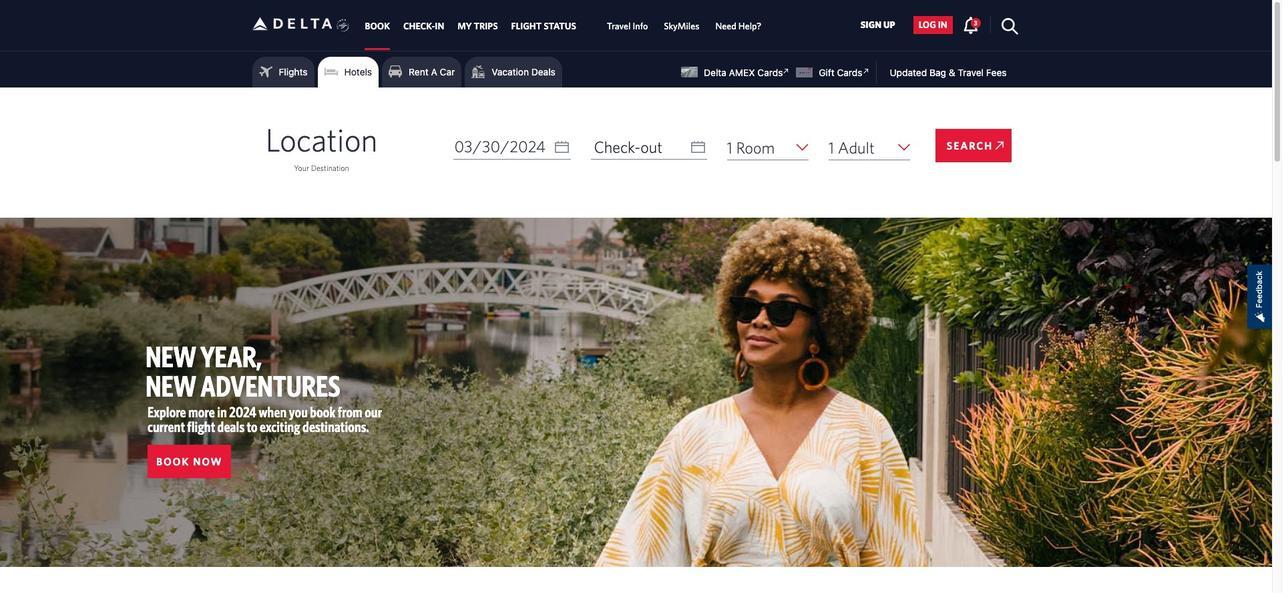 Task type: describe. For each thing, give the bounding box(es) containing it.
deals
[[217, 418, 245, 435]]

my trips link
[[458, 14, 498, 38]]

this link opens another site in a new window that may not follow the same accessibility policies as delta air lines. image for gift cards
[[860, 65, 873, 77]]

updated
[[890, 67, 927, 78]]

sign up
[[861, 20, 895, 30]]

current
[[148, 418, 185, 435]]

2 new from the top
[[146, 369, 196, 403]]

year,
[[201, 339, 262, 373]]

updated bag & travel fees
[[890, 67, 1007, 78]]

book link
[[365, 14, 390, 38]]

delta air lines image
[[252, 3, 332, 45]]

in
[[435, 21, 444, 32]]

car
[[440, 66, 455, 77]]

flight
[[511, 21, 542, 32]]

1 new from the top
[[146, 339, 196, 373]]

delta amex cards
[[704, 67, 783, 78]]

need help?
[[716, 21, 762, 32]]

location your destination
[[265, 121, 378, 172]]

rent a car link
[[389, 62, 455, 82]]

explore more in 2024 when you book from our current flight deals to exciting destinations.
[[148, 403, 382, 435]]

search
[[947, 140, 993, 152]]

tab list containing book
[[358, 0, 770, 50]]

more
[[188, 403, 215, 420]]

flight
[[187, 418, 215, 435]]

skymiles link
[[664, 14, 700, 38]]

log in button
[[914, 16, 953, 34]]

trips
[[474, 21, 498, 32]]

flights
[[279, 66, 308, 77]]

book for book now
[[156, 456, 190, 468]]

to
[[247, 418, 258, 435]]

2 cards from the left
[[837, 67, 863, 78]]

fees
[[986, 67, 1007, 78]]

skymiles
[[664, 21, 700, 32]]

you
[[289, 403, 308, 420]]

flight status
[[511, 21, 576, 32]]

delta
[[704, 67, 727, 78]]

gift
[[819, 67, 835, 78]]

adventures
[[201, 369, 341, 403]]

2024
[[229, 403, 257, 420]]

need help? link
[[716, 14, 762, 38]]

sign
[[861, 20, 882, 30]]

1 cards from the left
[[758, 67, 783, 78]]

in inside explore more in 2024 when you book from our current flight deals to exciting destinations.
[[217, 403, 227, 420]]

skyteam image
[[337, 5, 349, 46]]



Task type: locate. For each thing, give the bounding box(es) containing it.
vacation deals
[[492, 66, 556, 77]]

cards right gift
[[837, 67, 863, 78]]

3
[[974, 19, 978, 27]]

in
[[938, 20, 948, 30], [217, 403, 227, 420]]

delta amex cards link
[[681, 65, 793, 78]]

3 link
[[963, 16, 981, 33]]

this link opens another site in a new window that may not follow the same accessibility policies as delta air lines. image inside gift cards link
[[860, 65, 873, 77]]

1 this link opens another site in a new window that may not follow the same accessibility policies as delta air lines. image from the left
[[780, 65, 793, 77]]

1 vertical spatial travel
[[958, 67, 984, 78]]

explore
[[148, 403, 186, 420]]

rent a car
[[409, 66, 455, 77]]

this link opens another site in a new window that may not follow the same accessibility policies as delta air lines. image inside delta amex cards link
[[780, 65, 793, 77]]

1 horizontal spatial travel
[[958, 67, 984, 78]]

0 horizontal spatial travel
[[607, 21, 631, 32]]

when
[[259, 403, 287, 420]]

cards
[[758, 67, 783, 78], [837, 67, 863, 78]]

exciting
[[260, 418, 300, 435]]

my trips
[[458, 21, 498, 32]]

status
[[544, 21, 576, 32]]

new
[[146, 339, 196, 373], [146, 369, 196, 403]]

your
[[294, 163, 309, 172]]

sign up link
[[855, 16, 901, 34]]

1 horizontal spatial this link opens another site in a new window that may not follow the same accessibility policies as delta air lines. image
[[860, 65, 873, 77]]

travel info link
[[607, 14, 648, 38]]

updated bag & travel fees link
[[877, 67, 1007, 78]]

from
[[338, 403, 363, 420]]

1 vertical spatial in
[[217, 403, 227, 420]]

this link opens another site in a new window that may not follow the same accessibility policies as delta air lines. image left gift
[[780, 65, 793, 77]]

this link opens another site in a new window that may not follow the same accessibility policies as delta air lines. image for delta amex cards
[[780, 65, 793, 77]]

book right skyteam image
[[365, 21, 390, 32]]

0 vertical spatial in
[[938, 20, 948, 30]]

travel left info
[[607, 21, 631, 32]]

&
[[949, 67, 956, 78]]

up
[[884, 20, 895, 30]]

need
[[716, 21, 737, 32]]

vacation
[[492, 66, 529, 77]]

book now link
[[148, 445, 231, 478]]

0 horizontal spatial book
[[156, 456, 190, 468]]

destination
[[311, 163, 349, 172]]

now
[[193, 456, 223, 468]]

vacation deals link
[[472, 62, 556, 82]]

in right log
[[938, 20, 948, 30]]

this link opens another site in a new window that may not follow the same accessibility policies as delta air lines. image right gift
[[860, 65, 873, 77]]

flight status link
[[511, 14, 576, 38]]

0 horizontal spatial this link opens another site in a new window that may not follow the same accessibility policies as delta air lines. image
[[780, 65, 793, 77]]

our
[[365, 403, 382, 420]]

check-in
[[403, 21, 444, 32]]

log in
[[919, 20, 948, 30]]

book
[[365, 21, 390, 32], [156, 456, 190, 468]]

gift cards
[[819, 67, 863, 78]]

check-in link
[[403, 14, 444, 38]]

bag
[[930, 67, 946, 78]]

book for book
[[365, 21, 390, 32]]

in inside button
[[938, 20, 948, 30]]

0 horizontal spatial in
[[217, 403, 227, 420]]

travel right &
[[958, 67, 984, 78]]

log
[[919, 20, 936, 30]]

book now
[[156, 456, 223, 468]]

2 this link opens another site in a new window that may not follow the same accessibility policies as delta air lines. image from the left
[[860, 65, 873, 77]]

tab list
[[358, 0, 770, 50]]

1 horizontal spatial in
[[938, 20, 948, 30]]

book
[[310, 403, 336, 420]]

check-
[[403, 21, 435, 32]]

search button
[[936, 129, 1012, 162]]

1 horizontal spatial cards
[[837, 67, 863, 78]]

hotels
[[344, 66, 372, 77]]

None date field
[[453, 134, 571, 160], [591, 134, 707, 160], [453, 134, 571, 160], [591, 134, 707, 160]]

info
[[633, 21, 648, 32]]

0 horizontal spatial cards
[[758, 67, 783, 78]]

in right more
[[217, 403, 227, 420]]

location
[[265, 121, 378, 158]]

0 vertical spatial book
[[365, 21, 390, 32]]

travel info
[[607, 21, 648, 32]]

help?
[[739, 21, 762, 32]]

flights link
[[259, 62, 308, 82]]

travel
[[607, 21, 631, 32], [958, 67, 984, 78]]

new year, new adventures
[[146, 339, 341, 403]]

1 horizontal spatial book
[[365, 21, 390, 32]]

this link opens another site in a new window that may not follow the same accessibility policies as delta air lines. image
[[780, 65, 793, 77], [860, 65, 873, 77]]

amex
[[729, 67, 755, 78]]

a
[[431, 66, 437, 77]]

book inside book now link
[[156, 456, 190, 468]]

destinations.
[[303, 418, 369, 435]]

1 vertical spatial book
[[156, 456, 190, 468]]

rent
[[409, 66, 429, 77]]

cards right the amex at right
[[758, 67, 783, 78]]

my
[[458, 21, 472, 32]]

hotels link
[[324, 62, 372, 82]]

0 vertical spatial travel
[[607, 21, 631, 32]]

explore more in 2024 when you book from our current flight deals to exciting destinations. link
[[148, 403, 382, 435]]

gift cards link
[[796, 65, 873, 78]]

deals
[[532, 66, 556, 77]]

book left 'now'
[[156, 456, 190, 468]]

travel inside 'tab list'
[[607, 21, 631, 32]]



Task type: vqa. For each thing, say whether or not it's contained in the screenshot.
Heroimgurl
no



